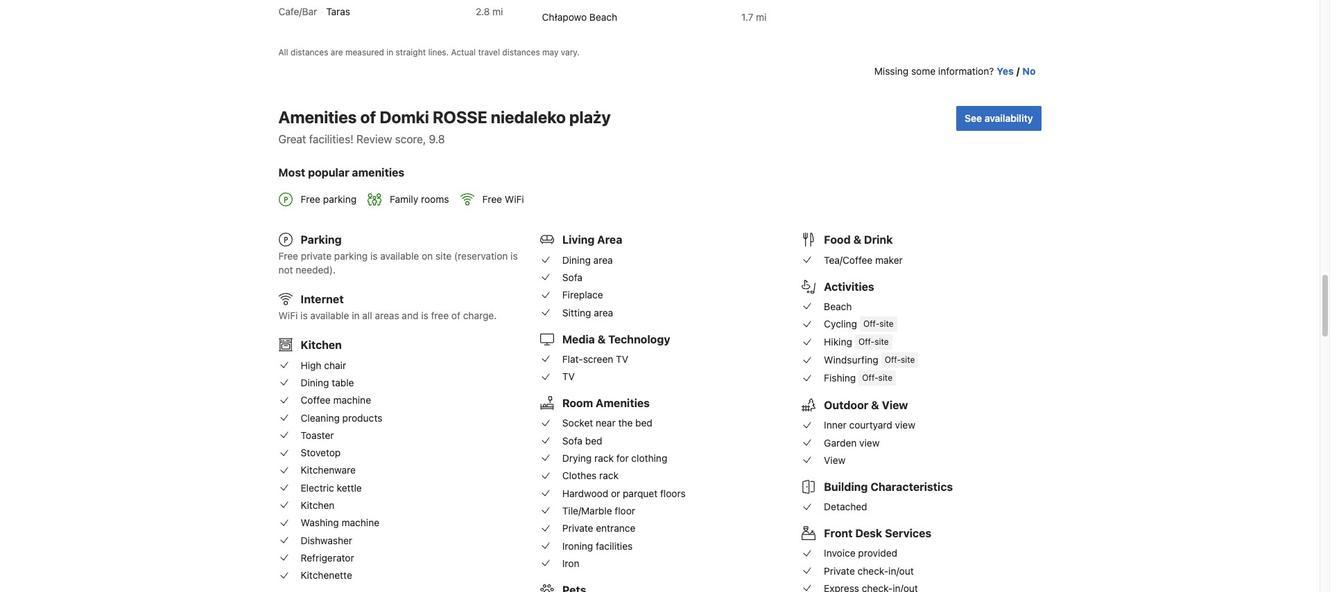 Task type: locate. For each thing, give the bounding box(es) containing it.
site right the 'on'
[[436, 251, 452, 262]]

1 distances from the left
[[291, 47, 328, 58]]

inner
[[824, 420, 847, 432]]

floors
[[660, 488, 686, 500]]

score,
[[395, 133, 426, 146]]

rack down the drying rack for clothing
[[599, 471, 619, 482]]

clothes rack
[[562, 471, 619, 482]]

all
[[362, 310, 372, 322]]

1 vertical spatial &
[[598, 333, 606, 346]]

0 vertical spatial tv
[[616, 354, 628, 365]]

2 vertical spatial &
[[871, 399, 879, 412]]

1 vertical spatial dining
[[301, 377, 329, 389]]

is left the 'on'
[[370, 251, 378, 262]]

private
[[301, 251, 332, 262]]

0 horizontal spatial free
[[278, 251, 298, 262]]

&
[[853, 234, 861, 246], [598, 333, 606, 346], [871, 399, 879, 412]]

wifi up (reservation
[[505, 194, 524, 205]]

great
[[278, 133, 306, 146]]

floor
[[615, 506, 635, 517]]

amenities inside the amenities of domki rosse niedaleko plaży great facilities! review score, 9.8
[[278, 107, 357, 127]]

view down inner courtyard view
[[859, 437, 880, 449]]

ironing facilities
[[562, 541, 633, 553]]

0 horizontal spatial dining
[[301, 377, 329, 389]]

distances
[[291, 47, 328, 58], [502, 47, 540, 58]]

off- for fishing
[[862, 373, 878, 383]]

all
[[278, 47, 288, 58]]

building
[[824, 481, 868, 494]]

mi right 2.8
[[493, 6, 503, 17]]

mi for 1.7 mi
[[756, 11, 767, 23]]

plaży
[[569, 107, 611, 127]]

1 horizontal spatial amenities
[[596, 398, 650, 410]]

high
[[301, 360, 321, 371]]

view up the courtyard
[[882, 399, 908, 412]]

off- inside windsurfing off-site
[[885, 355, 901, 365]]

dining up "coffee" in the left of the page
[[301, 377, 329, 389]]

rack for drying
[[594, 453, 614, 465]]

& right food
[[853, 234, 861, 246]]

site up hiking off-site
[[880, 319, 894, 329]]

0 vertical spatial available
[[380, 251, 419, 262]]

site up windsurfing off-site
[[875, 337, 889, 347]]

parking inside free private parking is available on site (reservation is not needed).
[[334, 251, 368, 262]]

entrance
[[596, 523, 636, 535]]

0 vertical spatial amenities
[[278, 107, 357, 127]]

/
[[1017, 65, 1020, 77]]

1 horizontal spatial &
[[853, 234, 861, 246]]

2 horizontal spatial free
[[482, 194, 502, 205]]

machine for washing machine
[[342, 518, 379, 529]]

of right free on the left bottom
[[451, 310, 460, 322]]

parking
[[323, 194, 357, 205], [334, 251, 368, 262]]

drying rack for clothing
[[562, 453, 667, 465]]

tv
[[616, 354, 628, 365], [562, 371, 575, 383]]

1 horizontal spatial of
[[451, 310, 460, 322]]

in left straight
[[386, 47, 393, 58]]

1 vertical spatial of
[[451, 310, 460, 322]]

tv down the flat-
[[562, 371, 575, 383]]

dishwasher
[[301, 535, 352, 547]]

free right 'rooms'
[[482, 194, 502, 205]]

rack left for
[[594, 453, 614, 465]]

site inside windsurfing off-site
[[901, 355, 915, 365]]

lines.
[[428, 47, 449, 58]]

food
[[824, 234, 851, 246]]

front
[[824, 528, 853, 540]]

domki
[[380, 107, 429, 127]]

& up screen
[[598, 333, 606, 346]]

available
[[380, 251, 419, 262], [310, 310, 349, 322]]

site inside hiking off-site
[[875, 337, 889, 347]]

0 horizontal spatial distances
[[291, 47, 328, 58]]

2 horizontal spatial &
[[871, 399, 879, 412]]

view right the courtyard
[[895, 420, 915, 432]]

1 vertical spatial parking
[[334, 251, 368, 262]]

free down popular
[[301, 194, 320, 205]]

1 horizontal spatial mi
[[756, 11, 767, 23]]

hardwood or parquet floors
[[562, 488, 686, 500]]

free for free wifi
[[482, 194, 502, 205]]

private check-in/out
[[824, 566, 914, 578]]

1 vertical spatial tv
[[562, 371, 575, 383]]

drink
[[864, 234, 893, 246]]

socket near the bed
[[562, 418, 653, 430]]

may
[[542, 47, 559, 58]]

1 horizontal spatial private
[[824, 566, 855, 578]]

0 vertical spatial bed
[[635, 418, 653, 430]]

rack
[[594, 453, 614, 465], [599, 471, 619, 482]]

off- down windsurfing off-site
[[862, 373, 878, 383]]

chair
[[324, 360, 346, 371]]

0 vertical spatial of
[[360, 107, 376, 127]]

1 sofa from the top
[[562, 272, 583, 284]]

free up not
[[278, 251, 298, 262]]

dining
[[562, 254, 591, 266], [301, 377, 329, 389]]

0 horizontal spatial beach
[[589, 11, 617, 23]]

bed right the
[[635, 418, 653, 430]]

1 vertical spatial machine
[[342, 518, 379, 529]]

0 vertical spatial &
[[853, 234, 861, 246]]

0 vertical spatial rack
[[594, 453, 614, 465]]

2 distances from the left
[[502, 47, 540, 58]]

wifi down not
[[278, 310, 298, 322]]

kitchenette
[[301, 570, 352, 582]]

machine for coffee machine
[[333, 395, 371, 407]]

of
[[360, 107, 376, 127], [451, 310, 460, 322]]

private up ironing
[[562, 523, 593, 535]]

sofa up drying
[[562, 435, 583, 447]]

1 vertical spatial rack
[[599, 471, 619, 482]]

fishing off-site
[[824, 373, 893, 384]]

available down "internet"
[[310, 310, 349, 322]]

1 horizontal spatial distances
[[502, 47, 540, 58]]

amenities up facilities!
[[278, 107, 357, 127]]

is right and
[[421, 310, 428, 322]]

beach up cycling
[[824, 301, 852, 313]]

free inside free private parking is available on site (reservation is not needed).
[[278, 251, 298, 262]]

1.7 mi
[[741, 11, 767, 23]]

measured
[[345, 47, 384, 58]]

is right (reservation
[[511, 251, 518, 262]]

free
[[431, 310, 449, 322]]

0 vertical spatial area
[[593, 254, 613, 266]]

0 vertical spatial sofa
[[562, 272, 583, 284]]

1 horizontal spatial in
[[386, 47, 393, 58]]

is
[[370, 251, 378, 262], [511, 251, 518, 262], [300, 310, 308, 322], [421, 310, 428, 322]]

1.7
[[741, 11, 753, 23]]

kitchen down electric at the bottom of page
[[301, 500, 335, 512]]

sofa up fireplace
[[562, 272, 583, 284]]

off- inside cycling off-site
[[863, 319, 880, 329]]

kitchen up high chair
[[301, 339, 342, 352]]

view
[[895, 420, 915, 432], [859, 437, 880, 449]]

0 vertical spatial kitchen
[[301, 339, 342, 352]]

amenities
[[278, 107, 357, 127], [596, 398, 650, 410]]

room amenities
[[562, 398, 650, 410]]

sofa bed
[[562, 435, 602, 447]]

toaster
[[301, 430, 334, 442]]

off- inside hiking off-site
[[859, 337, 875, 347]]

stovetop
[[301, 447, 341, 459]]

off- up windsurfing off-site
[[859, 337, 875, 347]]

1 horizontal spatial bed
[[635, 418, 653, 430]]

2 sofa from the top
[[562, 435, 583, 447]]

0 horizontal spatial private
[[562, 523, 593, 535]]

private entrance
[[562, 523, 636, 535]]

0 vertical spatial private
[[562, 523, 593, 535]]

tv down media & technology
[[616, 354, 628, 365]]

off- inside fishing off-site
[[862, 373, 878, 383]]

beach right chłapowo
[[589, 11, 617, 23]]

0 vertical spatial view
[[895, 420, 915, 432]]

distances right all
[[291, 47, 328, 58]]

parking down parking
[[334, 251, 368, 262]]

clothes
[[562, 471, 597, 482]]

review
[[356, 133, 392, 146]]

screen
[[583, 354, 613, 365]]

0 horizontal spatial view
[[859, 437, 880, 449]]

0 vertical spatial parking
[[323, 194, 357, 205]]

most popular amenities
[[278, 166, 404, 179]]

0 horizontal spatial &
[[598, 333, 606, 346]]

is down "internet"
[[300, 310, 308, 322]]

mi right the 1.7
[[756, 11, 767, 23]]

area right sitting
[[594, 307, 613, 319]]

0 vertical spatial wifi
[[505, 194, 524, 205]]

0 horizontal spatial view
[[824, 455, 846, 467]]

1 vertical spatial available
[[310, 310, 349, 322]]

desk
[[855, 528, 882, 540]]

site inside fishing off-site
[[878, 373, 893, 383]]

no
[[1023, 65, 1036, 77]]

0 horizontal spatial tv
[[562, 371, 575, 383]]

1 vertical spatial wifi
[[278, 310, 298, 322]]

in left all
[[352, 310, 360, 322]]

2 kitchen from the top
[[301, 500, 335, 512]]

0 horizontal spatial available
[[310, 310, 349, 322]]

site for fishing
[[878, 373, 893, 383]]

free private parking is available on site (reservation is not needed).
[[278, 251, 518, 276]]

parking down the most popular amenities
[[323, 194, 357, 205]]

outdoor
[[824, 399, 869, 412]]

sofa for sofa
[[562, 272, 583, 284]]

& for drink
[[853, 234, 861, 246]]

of up review
[[360, 107, 376, 127]]

machine down kettle
[[342, 518, 379, 529]]

garden
[[824, 437, 857, 449]]

0 vertical spatial machine
[[333, 395, 371, 407]]

area down area
[[593, 254, 613, 266]]

site inside cycling off-site
[[880, 319, 894, 329]]

travel
[[478, 47, 500, 58]]

family
[[390, 194, 418, 205]]

site right windsurfing
[[901, 355, 915, 365]]

1 vertical spatial area
[[594, 307, 613, 319]]

1 horizontal spatial view
[[882, 399, 908, 412]]

windsurfing off-site
[[824, 355, 915, 366]]

hiking off-site
[[824, 337, 889, 348]]

area for sitting area
[[594, 307, 613, 319]]

1 horizontal spatial beach
[[824, 301, 852, 313]]

0 horizontal spatial of
[[360, 107, 376, 127]]

0 horizontal spatial amenities
[[278, 107, 357, 127]]

dining down living
[[562, 254, 591, 266]]

site for hiking
[[875, 337, 889, 347]]

vary.
[[561, 47, 579, 58]]

& up the courtyard
[[871, 399, 879, 412]]

site down windsurfing off-site
[[878, 373, 893, 383]]

distances left may
[[502, 47, 540, 58]]

1 vertical spatial kitchen
[[301, 500, 335, 512]]

availability
[[985, 112, 1033, 124]]

off- up hiking off-site
[[863, 319, 880, 329]]

area for dining area
[[593, 254, 613, 266]]

1 horizontal spatial tv
[[616, 354, 628, 365]]

machine
[[333, 395, 371, 407], [342, 518, 379, 529]]

table
[[332, 377, 354, 389]]

1 vertical spatial beach
[[824, 301, 852, 313]]

0 vertical spatial dining
[[562, 254, 591, 266]]

activities
[[824, 281, 874, 293]]

view down garden
[[824, 455, 846, 467]]

site for cycling
[[880, 319, 894, 329]]

1 vertical spatial in
[[352, 310, 360, 322]]

high chair
[[301, 360, 346, 371]]

private for private entrance
[[562, 523, 593, 535]]

1 vertical spatial sofa
[[562, 435, 583, 447]]

in/out
[[889, 566, 914, 578]]

1 horizontal spatial available
[[380, 251, 419, 262]]

bed down near
[[585, 435, 602, 447]]

private down invoice
[[824, 566, 855, 578]]

needed).
[[296, 264, 336, 276]]

machine down table
[[333, 395, 371, 407]]

site inside free private parking is available on site (reservation is not needed).
[[436, 251, 452, 262]]

yes button
[[997, 64, 1014, 78]]

off- up fishing off-site
[[885, 355, 901, 365]]

available left the 'on'
[[380, 251, 419, 262]]

1 horizontal spatial dining
[[562, 254, 591, 266]]

washing
[[301, 518, 339, 529]]

sofa
[[562, 272, 583, 284], [562, 435, 583, 447]]

1 horizontal spatial free
[[301, 194, 320, 205]]

beach
[[589, 11, 617, 23], [824, 301, 852, 313]]

amenities up the
[[596, 398, 650, 410]]

1 vertical spatial bed
[[585, 435, 602, 447]]

0 horizontal spatial mi
[[493, 6, 503, 17]]

are
[[331, 47, 343, 58]]

actual
[[451, 47, 476, 58]]

1 vertical spatial private
[[824, 566, 855, 578]]



Task type: vqa. For each thing, say whether or not it's contained in the screenshot.
settings
no



Task type: describe. For each thing, give the bounding box(es) containing it.
mi for 2.8 mi
[[493, 6, 503, 17]]

0 vertical spatial in
[[386, 47, 393, 58]]

products
[[342, 412, 382, 424]]

kettle
[[337, 483, 362, 494]]

free for free parking
[[301, 194, 320, 205]]

flat-
[[562, 354, 583, 365]]

media
[[562, 333, 595, 346]]

dining area
[[562, 254, 613, 266]]

washing machine
[[301, 518, 379, 529]]

rack for clothes
[[599, 471, 619, 482]]

charge.
[[463, 310, 497, 322]]

cleaning products
[[301, 412, 382, 424]]

1 vertical spatial amenities
[[596, 398, 650, 410]]

maker
[[875, 254, 903, 266]]

off- for cycling
[[863, 319, 880, 329]]

0 horizontal spatial in
[[352, 310, 360, 322]]

0 vertical spatial view
[[882, 399, 908, 412]]

off- for windsurfing
[[885, 355, 901, 365]]

hiking
[[824, 337, 852, 348]]

1 horizontal spatial view
[[895, 420, 915, 432]]

free wifi
[[482, 194, 524, 205]]

of inside the amenities of domki rosse niedaleko plaży great facilities! review score, 9.8
[[360, 107, 376, 127]]

drying
[[562, 453, 592, 465]]

2.8
[[476, 6, 490, 17]]

facilities
[[596, 541, 633, 553]]

0 vertical spatial beach
[[589, 11, 617, 23]]

parquet
[[623, 488, 658, 500]]

technology
[[608, 333, 670, 346]]

free for free private parking is available on site (reservation is not needed).
[[278, 251, 298, 262]]

9.8
[[429, 133, 445, 146]]

& for view
[[871, 399, 879, 412]]

living
[[562, 234, 595, 246]]

tile/marble floor
[[562, 506, 635, 517]]

room
[[562, 398, 593, 410]]

media & technology
[[562, 333, 670, 346]]

all distances are measured in straight lines. actual travel distances may vary.
[[278, 47, 579, 58]]

characteristics
[[871, 481, 953, 494]]

refrigerator
[[301, 553, 354, 565]]

and
[[402, 310, 419, 322]]

cafe/bar
[[278, 6, 317, 17]]

1 vertical spatial view
[[859, 437, 880, 449]]

fireplace
[[562, 289, 603, 301]]

1 horizontal spatial wifi
[[505, 194, 524, 205]]

0 horizontal spatial wifi
[[278, 310, 298, 322]]

free parking
[[301, 194, 357, 205]]

hardwood
[[562, 488, 608, 500]]

near
[[596, 418, 616, 430]]

missing some information? yes / no
[[874, 65, 1036, 77]]

living area
[[562, 234, 622, 246]]

food & drink
[[824, 234, 893, 246]]

not
[[278, 264, 293, 276]]

yes
[[997, 65, 1014, 77]]

sitting area
[[562, 307, 613, 319]]

cycling off-site
[[824, 319, 894, 330]]

dining table
[[301, 377, 354, 389]]

clothing
[[631, 453, 667, 465]]

available inside free private parking is available on site (reservation is not needed).
[[380, 251, 419, 262]]

see availability button
[[956, 106, 1041, 131]]

1 vertical spatial view
[[824, 455, 846, 467]]

on
[[422, 251, 433, 262]]

building characteristics
[[824, 481, 953, 494]]

off- for hiking
[[859, 337, 875, 347]]

tea/coffee
[[824, 254, 873, 266]]

for
[[616, 453, 629, 465]]

chłapowo
[[542, 11, 587, 23]]

windsurfing
[[824, 355, 879, 366]]

tea/coffee maker
[[824, 254, 903, 266]]

detached
[[824, 502, 867, 513]]

or
[[611, 488, 620, 500]]

sofa for sofa bed
[[562, 435, 583, 447]]

amenities
[[352, 166, 404, 179]]

site for windsurfing
[[901, 355, 915, 365]]

0 horizontal spatial bed
[[585, 435, 602, 447]]

inner courtyard view
[[824, 420, 915, 432]]

internet
[[301, 294, 344, 306]]

coffee
[[301, 395, 331, 407]]

parking
[[301, 234, 342, 246]]

information?
[[938, 65, 994, 77]]

electric kettle
[[301, 483, 362, 494]]

dining for dining area
[[562, 254, 591, 266]]

dining for dining table
[[301, 377, 329, 389]]

& for technology
[[598, 333, 606, 346]]

chłapowo beach
[[542, 11, 617, 23]]

electric
[[301, 483, 334, 494]]

1 kitchen from the top
[[301, 339, 342, 352]]

courtyard
[[849, 420, 893, 432]]

outdoor & view
[[824, 399, 908, 412]]

2.8 mi
[[476, 6, 503, 17]]

(reservation
[[454, 251, 508, 262]]

cleaning
[[301, 412, 340, 424]]

private for private check-in/out
[[824, 566, 855, 578]]

most
[[278, 166, 305, 179]]

services
[[885, 528, 932, 540]]

tile/marble
[[562, 506, 612, 517]]

front desk services
[[824, 528, 932, 540]]

areas
[[375, 310, 399, 322]]

niedaleko
[[491, 107, 566, 127]]

sitting
[[562, 307, 591, 319]]

the
[[618, 418, 633, 430]]

see
[[965, 112, 982, 124]]



